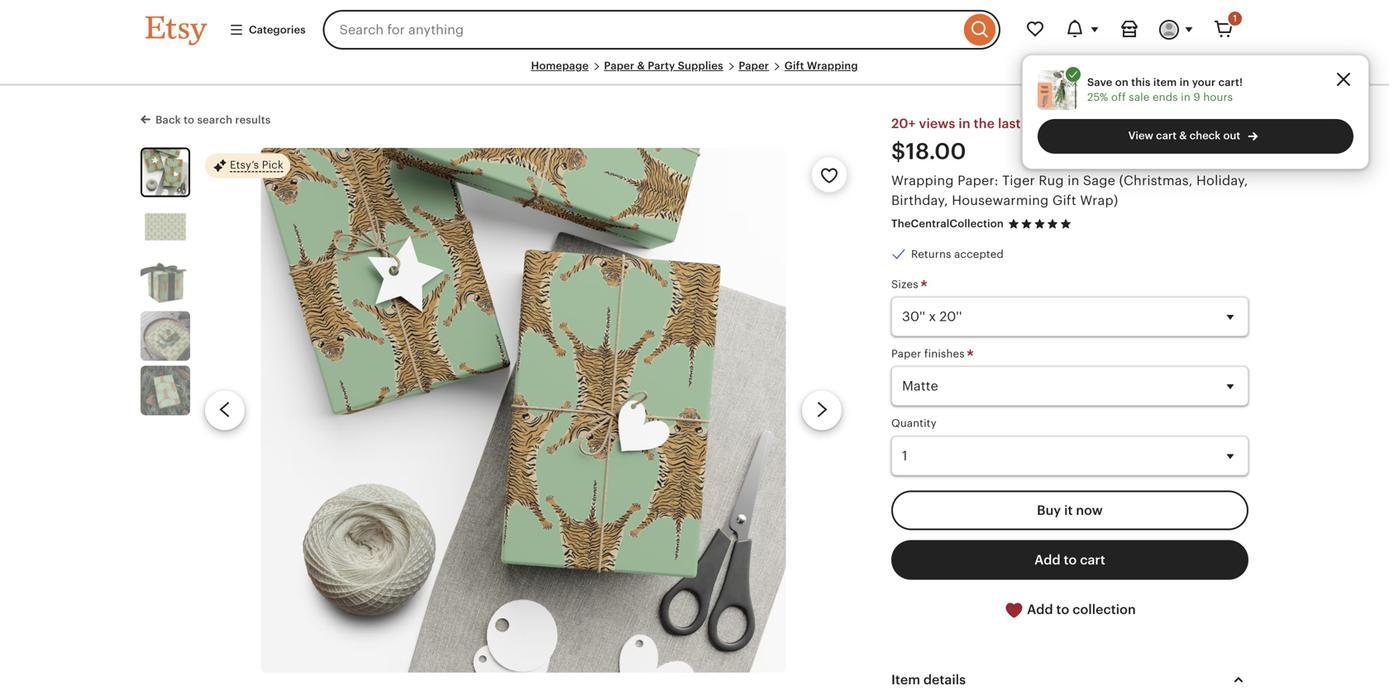 Task type: describe. For each thing, give the bounding box(es) containing it.
wrapping paper: tiger rug in sage christmas holiday image 5 image
[[141, 366, 190, 416]]

item details button
[[877, 661, 1264, 700]]

cart!
[[1219, 76, 1243, 88]]

gift inside the wrapping paper: tiger rug in sage (christmas, holiday, birthday, housewarming gift wrap)
[[1053, 193, 1077, 208]]

returns accepted
[[912, 248, 1004, 261]]

paper for paper & party supplies
[[604, 60, 635, 72]]

add to cart button
[[892, 540, 1249, 580]]

birthday,
[[892, 193, 949, 208]]

0 horizontal spatial wrapping paper: tiger rug in sage christmas holiday image 1 image
[[142, 149, 189, 196]]

collection
[[1073, 603, 1136, 617]]

gift inside menu bar
[[785, 60, 805, 72]]

Search for anything text field
[[323, 10, 960, 50]]

pick
[[262, 159, 284, 171]]

wrapping paper: tiger rug in sage christmas holiday image 3 image
[[141, 257, 190, 307]]

categories
[[249, 23, 306, 36]]

returns
[[912, 248, 952, 261]]

in left 9
[[1182, 91, 1191, 103]]

paper & party supplies link
[[604, 60, 724, 72]]

hours inside save on this item in your cart! 25% off sale ends in 9 hours
[[1204, 91, 1234, 103]]

none search field inside categories 'banner'
[[323, 10, 1001, 50]]

to for search
[[184, 114, 195, 126]]

item details
[[892, 673, 966, 688]]

sizes
[[892, 278, 922, 291]]

view cart & check out link
[[1038, 119, 1354, 154]]

your
[[1193, 76, 1216, 88]]

save on this item in your cart! 25% off sale ends in 9 hours
[[1088, 76, 1243, 103]]

add to collection
[[1024, 603, 1136, 617]]

finishes
[[925, 348, 965, 360]]

& inside menu bar
[[637, 60, 645, 72]]

menu bar containing homepage
[[146, 60, 1244, 86]]

view
[[1129, 129, 1154, 142]]

add to cart
[[1035, 553, 1106, 568]]

this
[[1132, 76, 1151, 88]]

check
[[1190, 129, 1221, 142]]

supplies
[[678, 60, 724, 72]]

wrapping inside the wrapping paper: tiger rug in sage (christmas, holiday, birthday, housewarming gift wrap)
[[892, 173, 954, 188]]

add to collection button
[[892, 590, 1249, 631]]

categories button
[[217, 15, 318, 45]]

0 vertical spatial cart
[[1157, 129, 1177, 142]]

in inside the wrapping paper: tiger rug in sage (christmas, holiday, birthday, housewarming gift wrap)
[[1068, 173, 1080, 188]]

sale
[[1129, 91, 1150, 103]]

buy it now
[[1038, 503, 1103, 518]]

the
[[974, 116, 995, 131]]

wrap)
[[1081, 193, 1119, 208]]

thecentralcollection link
[[892, 218, 1004, 230]]

on
[[1116, 76, 1129, 88]]

to for collection
[[1057, 603, 1070, 617]]

views
[[919, 116, 956, 131]]

tiger
[[1003, 173, 1036, 188]]

item
[[892, 673, 921, 688]]

1
[[1234, 13, 1238, 24]]

gift wrapping link
[[785, 60, 859, 72]]

1 horizontal spatial &
[[1180, 129, 1188, 142]]

24
[[1025, 116, 1041, 131]]

party
[[648, 60, 675, 72]]

20+
[[892, 116, 916, 131]]

homepage
[[531, 60, 589, 72]]

etsy's pick
[[230, 159, 284, 171]]

accepted
[[955, 248, 1004, 261]]

rug
[[1039, 173, 1064, 188]]

back
[[156, 114, 181, 126]]

out
[[1224, 129, 1241, 142]]



Task type: locate. For each thing, give the bounding box(es) containing it.
gift
[[785, 60, 805, 72], [1053, 193, 1077, 208]]

add inside add to collection button
[[1028, 603, 1054, 617]]

sage
[[1084, 173, 1116, 188]]

hours right 24
[[1044, 116, 1080, 131]]

1 horizontal spatial paper
[[739, 60, 769, 72]]

add for add to cart
[[1035, 553, 1061, 568]]

(christmas,
[[1120, 173, 1193, 188]]

categories banner
[[116, 0, 1274, 60]]

None search field
[[323, 10, 1001, 50]]

homepage link
[[531, 60, 589, 72]]

add inside add to cart button
[[1035, 553, 1061, 568]]

25%
[[1088, 91, 1109, 103]]

add down buy
[[1035, 553, 1061, 568]]

wrapping paper: tiger rug in sage christmas holiday image 2 image
[[141, 202, 190, 252]]

0 horizontal spatial &
[[637, 60, 645, 72]]

0 horizontal spatial paper
[[604, 60, 635, 72]]

to inside back to search results link
[[184, 114, 195, 126]]

housewarming
[[952, 193, 1049, 208]]

quantity
[[892, 417, 937, 430]]

wrapping paper: tiger rug in sage (christmas, holiday, birthday, housewarming gift wrap)
[[892, 173, 1249, 208]]

add
[[1035, 553, 1061, 568], [1028, 603, 1054, 617]]

wrapping up birthday,
[[892, 173, 954, 188]]

to for cart
[[1064, 553, 1077, 568]]

etsy's pick button
[[205, 153, 290, 179]]

paper & party supplies
[[604, 60, 724, 72]]

back to search results link
[[141, 111, 271, 128]]

2 horizontal spatial paper
[[892, 348, 922, 360]]

1 vertical spatial gift
[[1053, 193, 1077, 208]]

& left check
[[1180, 129, 1188, 142]]

paper for the paper link
[[739, 60, 769, 72]]

hours down "cart!"
[[1204, 91, 1234, 103]]

0 horizontal spatial cart
[[1081, 553, 1106, 568]]

1 horizontal spatial gift
[[1053, 193, 1077, 208]]

paper
[[604, 60, 635, 72], [739, 60, 769, 72], [892, 348, 922, 360]]

in
[[1180, 76, 1190, 88], [1182, 91, 1191, 103], [959, 116, 971, 131], [1068, 173, 1080, 188]]

back to search results
[[156, 114, 271, 126]]

1 vertical spatial hours
[[1044, 116, 1080, 131]]

2 vertical spatial to
[[1057, 603, 1070, 617]]

wrapping inside menu bar
[[807, 60, 859, 72]]

20+ views in the last 24 hours $18.00
[[892, 116, 1080, 164]]

holiday,
[[1197, 173, 1249, 188]]

to inside add to cart button
[[1064, 553, 1077, 568]]

paper link
[[739, 60, 769, 72]]

menu bar
[[146, 60, 1244, 86]]

hours
[[1204, 91, 1234, 103], [1044, 116, 1080, 131]]

0 horizontal spatial gift
[[785, 60, 805, 72]]

it
[[1065, 503, 1073, 518]]

search
[[197, 114, 233, 126]]

1 vertical spatial &
[[1180, 129, 1188, 142]]

cart inside button
[[1081, 553, 1106, 568]]

paper:
[[958, 173, 999, 188]]

to inside add to collection button
[[1057, 603, 1070, 617]]

to down buy it now button
[[1064, 553, 1077, 568]]

paper finishes
[[892, 348, 968, 360]]

in right rug
[[1068, 173, 1080, 188]]

1 vertical spatial to
[[1064, 553, 1077, 568]]

gift down rug
[[1053, 193, 1077, 208]]

details
[[924, 673, 966, 688]]

results
[[235, 114, 271, 126]]

item
[[1154, 76, 1178, 88]]

1 vertical spatial add
[[1028, 603, 1054, 617]]

buy
[[1038, 503, 1062, 518]]

0 vertical spatial wrapping
[[807, 60, 859, 72]]

1 vertical spatial cart
[[1081, 553, 1106, 568]]

add for add to collection
[[1028, 603, 1054, 617]]

last
[[998, 116, 1021, 131]]

1 horizontal spatial wrapping
[[892, 173, 954, 188]]

1 horizontal spatial wrapping paper: tiger rug in sage christmas holiday image 1 image
[[261, 148, 786, 673]]

0 horizontal spatial wrapping
[[807, 60, 859, 72]]

cart
[[1157, 129, 1177, 142], [1081, 553, 1106, 568]]

etsy's
[[230, 159, 259, 171]]

off
[[1112, 91, 1127, 103]]

1 horizontal spatial cart
[[1157, 129, 1177, 142]]

0 vertical spatial add
[[1035, 553, 1061, 568]]

0 horizontal spatial hours
[[1044, 116, 1080, 131]]

to right back
[[184, 114, 195, 126]]

gift right the paper link
[[785, 60, 805, 72]]

wrapping paper: tiger rug in sage christmas holiday image 1 image
[[261, 148, 786, 673], [142, 149, 189, 196]]

in right item
[[1180, 76, 1190, 88]]

paper left finishes
[[892, 348, 922, 360]]

&
[[637, 60, 645, 72], [1180, 129, 1188, 142]]

gift wrapping
[[785, 60, 859, 72]]

now
[[1077, 503, 1103, 518]]

in left the the
[[959, 116, 971, 131]]

thecentralcollection
[[892, 218, 1004, 230]]

wrapping
[[807, 60, 859, 72], [892, 173, 954, 188]]

to
[[184, 114, 195, 126], [1064, 553, 1077, 568], [1057, 603, 1070, 617]]

add down add to cart button
[[1028, 603, 1054, 617]]

0 vertical spatial &
[[637, 60, 645, 72]]

cart down the now
[[1081, 553, 1106, 568]]

wrapping paper: tiger rug in sage christmas holiday image 4 image
[[141, 312, 190, 361]]

paper right supplies
[[739, 60, 769, 72]]

in inside 20+ views in the last 24 hours $18.00
[[959, 116, 971, 131]]

wrapping right the paper link
[[807, 60, 859, 72]]

paper for paper finishes
[[892, 348, 922, 360]]

paper left party at the top left of the page
[[604, 60, 635, 72]]

view cart & check out
[[1129, 129, 1241, 142]]

to left collection
[[1057, 603, 1070, 617]]

1 link
[[1204, 10, 1244, 50]]

1 horizontal spatial hours
[[1204, 91, 1234, 103]]

9
[[1194, 91, 1201, 103]]

hours inside 20+ views in the last 24 hours $18.00
[[1044, 116, 1080, 131]]

& left party at the top left of the page
[[637, 60, 645, 72]]

$18.00
[[892, 139, 967, 164]]

0 vertical spatial to
[[184, 114, 195, 126]]

cart right view
[[1157, 129, 1177, 142]]

0 vertical spatial hours
[[1204, 91, 1234, 103]]

0 vertical spatial gift
[[785, 60, 805, 72]]

1 vertical spatial wrapping
[[892, 173, 954, 188]]

save
[[1088, 76, 1113, 88]]

ends
[[1153, 91, 1179, 103]]

buy it now button
[[892, 491, 1249, 531]]



Task type: vqa. For each thing, say whether or not it's contained in the screenshot.
Gifts for Her Make her day, week, month, and year.'s for
no



